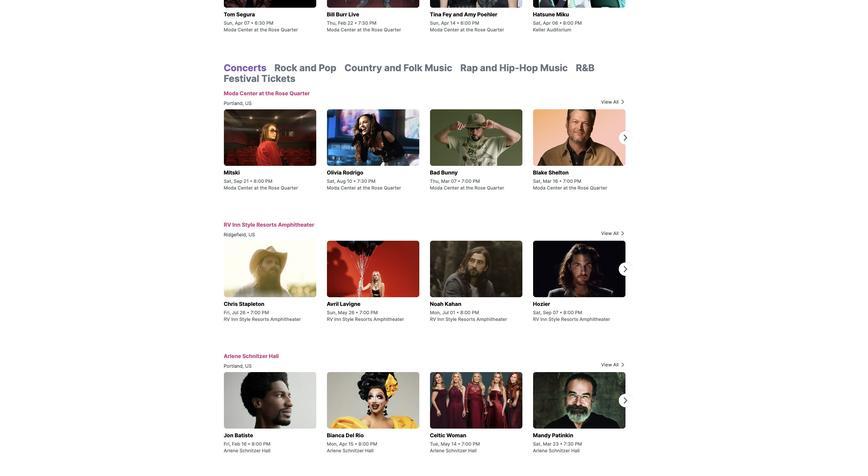 Task type: describe. For each thing, give the bounding box(es) containing it.
woman
[[446, 432, 466, 439]]

rodrigo
[[343, 169, 363, 176]]

noah kahan mon, jul 01 • 8:00 pm rv inn style resorts amphitheater
[[430, 301, 507, 322]]

• inside jon batiste fri, feb 16 • 8:00 pm arlene schnitzer hall
[[248, 441, 250, 447]]

07 inside hozier sat, sep 07 • 8:00 pm rv inn style resorts amphitheater
[[553, 310, 558, 316]]

avril
[[327, 301, 339, 308]]

portland, us for arlene
[[224, 363, 252, 369]]

at inside tom segura sun, apr 07 • 6:30 pm moda center at the rose quarter
[[254, 27, 259, 32]]

hozier sat, sep 07 • 8:00 pm rv inn style resorts amphitheater
[[533, 301, 610, 322]]

at inside mitski sat, sep 21 • 8:00 pm moda center at the rose quarter
[[254, 185, 259, 191]]

us for center
[[245, 100, 252, 106]]

the inside tom segura sun, apr 07 • 6:30 pm moda center at the rose quarter
[[260, 27, 267, 32]]

pm inside tina fey and amy poehler sun, apr 14 • 6:00 pm moda center at the rose quarter
[[472, 20, 479, 26]]

the inside bad bunny thu, mar 07 • 7:00 pm moda center at the rose quarter
[[466, 185, 473, 191]]

pm inside 'hatsune miku sat, apr 06 • 8:00 pm keller auditorium'
[[575, 20, 582, 26]]

rock
[[274, 62, 297, 74]]

pm inside mitski sat, sep 21 • 8:00 pm moda center at the rose quarter
[[265, 178, 272, 184]]

inn for avril
[[334, 317, 341, 322]]

sep for mitski
[[234, 178, 242, 184]]

blake
[[533, 169, 547, 176]]

26 for stapleton
[[240, 310, 246, 316]]

sat, inside mitski sat, sep 21 • 8:00 pm moda center at the rose quarter
[[224, 178, 232, 184]]

quarter inside bad bunny thu, mar 07 • 7:00 pm moda center at the rose quarter
[[487, 185, 504, 191]]

poehler
[[477, 11, 497, 18]]

olivia rodrigo sat, aug 10 • 7:30 pm moda center at the rose quarter
[[327, 169, 401, 191]]

portland, us for moda
[[224, 100, 252, 106]]

rv for chris stapleton
[[224, 317, 230, 322]]

moda down festival
[[224, 90, 238, 97]]

pm inside mandy patinkin sat, mar 23 • 7:30 pm arlene schnitzer hall
[[575, 441, 582, 447]]

folk
[[404, 62, 422, 74]]

pm inside bad bunny thu, mar 07 • 7:00 pm moda center at the rose quarter
[[473, 178, 480, 184]]

rose inside tom segura sun, apr 07 • 6:30 pm moda center at the rose quarter
[[268, 27, 279, 32]]

center inside blake shelton sat, mar 16 • 7:00 pm moda center at the rose quarter
[[547, 185, 562, 191]]

mandy patinkin sat, mar 23 • 7:30 pm arlene schnitzer hall
[[533, 432, 582, 454]]

amphitheater for chris stapleton
[[270, 317, 301, 322]]

06
[[552, 20, 558, 26]]

apr inside tom segura sun, apr 07 • 6:30 pm moda center at the rose quarter
[[235, 20, 243, 26]]

fri, for jon
[[224, 441, 231, 447]]

style inside hozier sat, sep 07 • 8:00 pm rv inn style resorts amphitheater
[[548, 317, 560, 322]]

stapleton
[[239, 301, 264, 308]]

rose inside bad bunny thu, mar 07 • 7:00 pm moda center at the rose quarter
[[474, 185, 486, 191]]

1 music from the left
[[425, 62, 452, 74]]

resorts for noah kahan
[[458, 317, 475, 322]]

batiste
[[235, 432, 253, 439]]

arlene inside bianca del rio mon, apr 15 • 8:00 pm arlene schnitzer hall
[[327, 448, 341, 454]]

view for blake shelton
[[601, 99, 612, 105]]

• inside "celtic woman tue, may 14 • 7:00 pm arlene schnitzer hall"
[[458, 441, 460, 447]]

• inside blake shelton sat, mar 16 • 7:00 pm moda center at the rose quarter
[[559, 178, 562, 184]]

celtic
[[430, 432, 445, 439]]

mon, inside noah kahan mon, jul 01 • 8:00 pm rv inn style resorts amphitheater
[[430, 310, 441, 316]]

portland, for moda
[[224, 100, 244, 106]]

resorts inside hozier sat, sep 07 • 8:00 pm rv inn style resorts amphitheater
[[561, 317, 578, 322]]

pm inside tom segura sun, apr 07 • 6:30 pm moda center at the rose quarter
[[266, 20, 273, 26]]

• inside tina fey and amy poehler sun, apr 14 • 6:00 pm moda center at the rose quarter
[[457, 20, 459, 26]]

moda inside tina fey and amy poehler sun, apr 14 • 6:00 pm moda center at the rose quarter
[[430, 27, 442, 32]]

avril lavigne sun, may 26 • 7:00 pm rv inn style resorts amphitheater
[[327, 301, 404, 322]]

quarter inside tina fey and amy poehler sun, apr 14 • 6:00 pm moda center at the rose quarter
[[487, 27, 504, 32]]

pm inside chris stapleton fri, jul 26 • 7:00 pm rv inn style resorts amphitheater
[[262, 310, 269, 316]]

bianca del rio mon, apr 15 • 8:00 pm arlene schnitzer hall
[[327, 432, 377, 454]]

7:00 for chris stapleton
[[251, 310, 260, 316]]

r&b festival tickets
[[224, 62, 595, 84]]

mitski
[[224, 169, 240, 176]]

21
[[244, 178, 249, 184]]

bunny
[[441, 169, 458, 176]]

14 inside "celtic woman tue, may 14 • 7:00 pm arlene schnitzer hall"
[[451, 441, 457, 447]]

pm inside "celtic woman tue, may 14 • 7:00 pm arlene schnitzer hall"
[[473, 441, 480, 447]]

schnitzer for celtic woman
[[446, 448, 467, 454]]

view for mandy patinkin
[[601, 362, 612, 368]]

at inside olivia rodrigo sat, aug 10 • 7:30 pm moda center at the rose quarter
[[357, 185, 362, 191]]

blake shelton sat, mar 16 • 7:00 pm moda center at the rose quarter
[[533, 169, 607, 191]]

ridgefield,
[[224, 232, 247, 238]]

hall for jon batiste
[[262, 448, 270, 454]]

rose inside olivia rodrigo sat, aug 10 • 7:30 pm moda center at the rose quarter
[[371, 185, 382, 191]]

all for hozier
[[613, 231, 619, 236]]

moda inside bill burr live thu, feb 22 • 7:30 pm moda center at the rose quarter
[[327, 27, 339, 32]]

del
[[346, 432, 354, 439]]

14 inside tina fey and amy poehler sun, apr 14 • 6:00 pm moda center at the rose quarter
[[450, 20, 455, 26]]

sat, inside hozier sat, sep 07 • 8:00 pm rv inn style resorts amphitheater
[[533, 310, 542, 316]]

r&b
[[576, 62, 595, 74]]

view all for blake shelton
[[601, 99, 619, 105]]

center inside bill burr live thu, feb 22 • 7:30 pm moda center at the rose quarter
[[341, 27, 356, 32]]

8:00 inside jon batiste fri, feb 16 • 8:00 pm arlene schnitzer hall
[[252, 441, 262, 447]]

7:30 inside bill burr live thu, feb 22 • 7:30 pm moda center at the rose quarter
[[358, 20, 368, 26]]

rv for noah kahan
[[430, 317, 436, 322]]

6:00
[[460, 20, 471, 26]]

view all link for mandy patinkin
[[558, 362, 625, 368]]

pop
[[319, 62, 336, 74]]

and for rap and hip-hop music
[[480, 62, 497, 74]]

center inside olivia rodrigo sat, aug 10 • 7:30 pm moda center at the rose quarter
[[341, 185, 356, 191]]

07 for tom segura
[[244, 20, 250, 26]]

hip-
[[499, 62, 519, 74]]

the inside mitski sat, sep 21 • 8:00 pm moda center at the rose quarter
[[260, 185, 267, 191]]

all for mandy patinkin
[[613, 362, 619, 368]]

• inside bianca del rio mon, apr 15 • 8:00 pm arlene schnitzer hall
[[355, 441, 357, 447]]

quarter inside tom segura sun, apr 07 • 6:30 pm moda center at the rose quarter
[[281, 27, 298, 32]]

at inside blake shelton sat, mar 16 • 7:00 pm moda center at the rose quarter
[[563, 185, 568, 191]]

sat, for hatsune
[[533, 20, 542, 26]]

07 for bad bunny
[[451, 178, 457, 184]]

rv inn style resorts amphitheater
[[224, 222, 314, 228]]

26 for lavigne
[[349, 310, 354, 316]]

inn up ridgefield,
[[232, 222, 241, 228]]

8:00 inside 'hatsune miku sat, apr 06 • 8:00 pm keller auditorium'
[[563, 20, 573, 26]]

amphitheater for noah kahan
[[476, 317, 507, 322]]

15
[[348, 441, 353, 447]]

rv for avril lavigne
[[327, 317, 333, 322]]

at inside tina fey and amy poehler sun, apr 14 • 6:00 pm moda center at the rose quarter
[[460, 27, 465, 32]]

sat, for mandy
[[533, 441, 542, 447]]

center inside tina fey and amy poehler sun, apr 14 • 6:00 pm moda center at the rose quarter
[[444, 27, 459, 32]]

moda inside blake shelton sat, mar 16 • 7:00 pm moda center at the rose quarter
[[533, 185, 546, 191]]

• inside avril lavigne sun, may 26 • 7:00 pm rv inn style resorts amphitheater
[[356, 310, 358, 316]]

2 music from the left
[[540, 62, 568, 74]]

22
[[347, 20, 353, 26]]

noah
[[430, 301, 444, 308]]

6:30
[[255, 20, 265, 26]]

mon, inside bianca del rio mon, apr 15 • 8:00 pm arlene schnitzer hall
[[327, 441, 338, 447]]

thu, inside bill burr live thu, feb 22 • 7:30 pm moda center at the rose quarter
[[327, 20, 337, 26]]

pm inside hozier sat, sep 07 • 8:00 pm rv inn style resorts amphitheater
[[575, 310, 582, 316]]

center inside bad bunny thu, mar 07 • 7:00 pm moda center at the rose quarter
[[444, 185, 459, 191]]

at inside bill burr live thu, feb 22 • 7:30 pm moda center at the rose quarter
[[357, 27, 362, 32]]

arlene for jon
[[224, 448, 238, 454]]

8:00 inside hozier sat, sep 07 • 8:00 pm rv inn style resorts amphitheater
[[563, 310, 574, 316]]

• inside olivia rodrigo sat, aug 10 • 7:30 pm moda center at the rose quarter
[[353, 178, 356, 184]]

style for noah
[[445, 317, 457, 322]]

rap and hip-hop music
[[460, 62, 568, 74]]

• inside hozier sat, sep 07 • 8:00 pm rv inn style resorts amphitheater
[[560, 310, 562, 316]]

moda inside tom segura sun, apr 07 • 6:30 pm moda center at the rose quarter
[[224, 27, 236, 32]]

hall for celtic woman
[[468, 448, 477, 454]]

8:00 inside noah kahan mon, jul 01 • 8:00 pm rv inn style resorts amphitheater
[[460, 310, 471, 316]]

pm inside jon batiste fri, feb 16 • 8:00 pm arlene schnitzer hall
[[263, 441, 270, 447]]

center inside mitski sat, sep 21 • 8:00 pm moda center at the rose quarter
[[238, 185, 253, 191]]

jul for chris
[[232, 310, 238, 316]]

inn inside hozier sat, sep 07 • 8:00 pm rv inn style resorts amphitheater
[[540, 317, 547, 322]]

and for rock and pop
[[299, 62, 317, 74]]

amy
[[464, 11, 476, 18]]

sun, for avril lavigne
[[327, 310, 337, 316]]

resorts for avril lavigne
[[355, 317, 372, 322]]

fri, for chris
[[224, 310, 231, 316]]

01
[[450, 310, 455, 316]]

sat, for olivia
[[327, 178, 336, 184]]

live
[[348, 11, 359, 18]]

jon batiste fri, feb 16 • 8:00 pm arlene schnitzer hall
[[224, 432, 270, 454]]

rv inside hozier sat, sep 07 • 8:00 pm rv inn style resorts amphitheater
[[533, 317, 539, 322]]

bill burr live thu, feb 22 • 7:30 pm moda center at the rose quarter
[[327, 11, 401, 32]]

schnitzer inside bianca del rio mon, apr 15 • 8:00 pm arlene schnitzer hall
[[343, 448, 364, 454]]

ridgefield, us
[[224, 232, 255, 238]]

apr inside 'hatsune miku sat, apr 06 • 8:00 pm keller auditorium'
[[543, 20, 551, 26]]

• inside chris stapleton fri, jul 26 • 7:00 pm rv inn style resorts amphitheater
[[247, 310, 249, 316]]

pm inside olivia rodrigo sat, aug 10 • 7:30 pm moda center at the rose quarter
[[368, 178, 376, 184]]

• inside bad bunny thu, mar 07 • 7:00 pm moda center at the rose quarter
[[458, 178, 460, 184]]

schnitzer for jon batiste
[[239, 448, 261, 454]]

sat, for blake
[[533, 178, 542, 184]]

apr inside tina fey and amy poehler sun, apr 14 • 6:00 pm moda center at the rose quarter
[[441, 20, 449, 26]]

auditorium
[[547, 27, 571, 32]]

apr inside bianca del rio mon, apr 15 • 8:00 pm arlene schnitzer hall
[[339, 441, 347, 447]]

tina fey and amy poehler sun, apr 14 • 6:00 pm moda center at the rose quarter
[[430, 11, 504, 32]]

feb inside bill burr live thu, feb 22 • 7:30 pm moda center at the rose quarter
[[338, 20, 346, 26]]

festival
[[224, 73, 259, 84]]

the inside tina fey and amy poehler sun, apr 14 • 6:00 pm moda center at the rose quarter
[[466, 27, 473, 32]]

tina
[[430, 11, 441, 18]]

moda inside olivia rodrigo sat, aug 10 • 7:30 pm moda center at the rose quarter
[[327, 185, 339, 191]]

tom segura sun, apr 07 • 6:30 pm moda center at the rose quarter
[[224, 11, 298, 32]]

may for lavigne
[[338, 310, 347, 316]]



Task type: vqa. For each thing, say whether or not it's contained in the screenshot.
QUARTER within the TINA FEY AND AMY POEHLER SUN, APR 14 • 6:00 PM MODA CENTER AT THE ROSE QUARTER
yes



Task type: locate. For each thing, give the bounding box(es) containing it.
0 horizontal spatial feb
[[232, 441, 240, 447]]

the
[[260, 27, 267, 32], [363, 27, 370, 32], [466, 27, 473, 32], [265, 90, 274, 97], [260, 185, 267, 191], [363, 185, 370, 191], [466, 185, 473, 191], [569, 185, 576, 191]]

moda
[[224, 27, 236, 32], [327, 27, 339, 32], [430, 27, 442, 32], [224, 90, 238, 97], [224, 185, 236, 191], [327, 185, 339, 191], [430, 185, 442, 191], [533, 185, 546, 191]]

jul left 01
[[442, 310, 449, 316]]

quarter
[[281, 27, 298, 32], [384, 27, 401, 32], [487, 27, 504, 32], [289, 90, 310, 97], [281, 185, 298, 191], [384, 185, 401, 191], [487, 185, 504, 191], [590, 185, 607, 191]]

jon
[[224, 432, 233, 439]]

sat, down hozier
[[533, 310, 542, 316]]

1 horizontal spatial thu,
[[430, 178, 440, 184]]

style for avril
[[342, 317, 354, 322]]

miku
[[556, 11, 569, 18]]

center down shelton
[[547, 185, 562, 191]]

music right folk
[[425, 62, 452, 74]]

the inside blake shelton sat, mar 16 • 7:00 pm moda center at the rose quarter
[[569, 185, 576, 191]]

1 vertical spatial us
[[248, 232, 255, 238]]

feb down jon in the left of the page
[[232, 441, 240, 447]]

16 inside jon batiste fri, feb 16 • 8:00 pm arlene schnitzer hall
[[241, 441, 247, 447]]

style for chris
[[239, 317, 251, 322]]

moda down bad
[[430, 185, 442, 191]]

0 vertical spatial all
[[613, 99, 619, 105]]

1 horizontal spatial sun,
[[327, 310, 337, 316]]

hall inside "celtic woman tue, may 14 • 7:00 pm arlene schnitzer hall"
[[468, 448, 477, 454]]

16 for batiste
[[241, 441, 247, 447]]

1 vertical spatial all
[[613, 231, 619, 236]]

olivia
[[327, 169, 342, 176]]

may for woman
[[441, 441, 450, 447]]

arlene for celtic
[[430, 448, 444, 454]]

hatsune miku sat, apr 06 • 8:00 pm keller auditorium
[[533, 11, 582, 32]]

quarter inside mitski sat, sep 21 • 8:00 pm moda center at the rose quarter
[[281, 185, 298, 191]]

2 portland, us from the top
[[224, 363, 252, 369]]

center inside tom segura sun, apr 07 • 6:30 pm moda center at the rose quarter
[[238, 27, 253, 32]]

view for hozier
[[601, 231, 612, 236]]

• inside tom segura sun, apr 07 • 6:30 pm moda center at the rose quarter
[[251, 20, 253, 26]]

sep
[[234, 178, 242, 184], [543, 310, 552, 316]]

mon, down noah
[[430, 310, 441, 316]]

apr down fey
[[441, 20, 449, 26]]

moda down bill at the top
[[327, 27, 339, 32]]

1 vertical spatial 07
[[451, 178, 457, 184]]

sep left 21
[[234, 178, 242, 184]]

1 vertical spatial mon,
[[327, 441, 338, 447]]

center down 21
[[238, 185, 253, 191]]

1 vertical spatial fri,
[[224, 441, 231, 447]]

style down stapleton
[[239, 317, 251, 322]]

amphitheater inside hozier sat, sep 07 • 8:00 pm rv inn style resorts amphitheater
[[580, 317, 610, 322]]

view
[[601, 99, 612, 105], [601, 231, 612, 236], [601, 362, 612, 368]]

style up ridgefield, us
[[242, 222, 255, 228]]

7:30
[[358, 20, 368, 26], [357, 178, 367, 184], [564, 441, 574, 447]]

3 view all link from the top
[[558, 362, 625, 368]]

may down lavigne
[[338, 310, 347, 316]]

segura
[[236, 11, 255, 18]]

moda down aug
[[327, 185, 339, 191]]

16 down "batiste"
[[241, 441, 247, 447]]

2 view all from the top
[[601, 231, 619, 236]]

us right ridgefield,
[[248, 232, 255, 238]]

moda center at the rose quarter
[[224, 90, 310, 97]]

2 26 from the left
[[349, 310, 354, 316]]

thu,
[[327, 20, 337, 26], [430, 178, 440, 184]]

style down lavigne
[[342, 317, 354, 322]]

14 down woman
[[451, 441, 457, 447]]

0 horizontal spatial music
[[425, 62, 452, 74]]

pm inside blake shelton sat, mar 16 • 7:00 pm moda center at the rose quarter
[[574, 178, 581, 184]]

patinkin
[[552, 432, 573, 439]]

0 horizontal spatial mon,
[[327, 441, 338, 447]]

3 view from the top
[[601, 362, 612, 368]]

us down arlene schnitzer hall
[[245, 363, 252, 369]]

0 horizontal spatial thu,
[[327, 20, 337, 26]]

1 vertical spatial sep
[[543, 310, 552, 316]]

apr left 06
[[543, 20, 551, 26]]

resorts
[[256, 222, 277, 228], [252, 317, 269, 322], [355, 317, 372, 322], [458, 317, 475, 322], [561, 317, 578, 322]]

sep down hozier
[[543, 310, 552, 316]]

2 vertical spatial 7:30
[[564, 441, 574, 447]]

rock and pop
[[274, 62, 336, 74]]

0 vertical spatial us
[[245, 100, 252, 106]]

and
[[453, 11, 463, 18], [299, 62, 317, 74], [384, 62, 401, 74], [480, 62, 497, 74]]

may
[[338, 310, 347, 316], [441, 441, 450, 447]]

fri, inside chris stapleton fri, jul 26 • 7:00 pm rv inn style resorts amphitheater
[[224, 310, 231, 316]]

jul
[[232, 310, 238, 316], [442, 310, 449, 316]]

us
[[245, 100, 252, 106], [248, 232, 255, 238], [245, 363, 252, 369]]

0 vertical spatial 14
[[450, 20, 455, 26]]

1 all from the top
[[613, 99, 619, 105]]

0 horizontal spatial 07
[[244, 20, 250, 26]]

inn inside noah kahan mon, jul 01 • 8:00 pm rv inn style resorts amphitheater
[[437, 317, 444, 322]]

moda down tom
[[224, 27, 236, 32]]

2 horizontal spatial sun,
[[430, 20, 440, 26]]

sat, inside olivia rodrigo sat, aug 10 • 7:30 pm moda center at the rose quarter
[[327, 178, 336, 184]]

mar for bunny
[[441, 178, 450, 184]]

lavigne
[[340, 301, 360, 308]]

kahan
[[445, 301, 461, 308]]

2 vertical spatial view all
[[601, 362, 619, 368]]

sun, down avril
[[327, 310, 337, 316]]

sun, down tom
[[224, 20, 234, 26]]

sep inside mitski sat, sep 21 • 8:00 pm moda center at the rose quarter
[[234, 178, 242, 184]]

portland, down festival
[[224, 100, 244, 106]]

inn for chris
[[231, 317, 238, 322]]

thu, down bad
[[430, 178, 440, 184]]

inn down noah
[[437, 317, 444, 322]]

sun, down tina
[[430, 20, 440, 26]]

1 jul from the left
[[232, 310, 238, 316]]

1 26 from the left
[[240, 310, 246, 316]]

0 horizontal spatial 26
[[240, 310, 246, 316]]

apr down segura at the left top of the page
[[235, 20, 243, 26]]

0 horizontal spatial may
[[338, 310, 347, 316]]

view all for hozier
[[601, 231, 619, 236]]

hatsune
[[533, 11, 555, 18]]

sat, up keller
[[533, 20, 542, 26]]

7:00 inside chris stapleton fri, jul 26 • 7:00 pm rv inn style resorts amphitheater
[[251, 310, 260, 316]]

mar down the bunny
[[441, 178, 450, 184]]

7:30 for olivia rodrigo
[[357, 178, 367, 184]]

arlene inside "celtic woman tue, may 14 • 7:00 pm arlene schnitzer hall"
[[430, 448, 444, 454]]

and right fey
[[453, 11, 463, 18]]

mar for patinkin
[[543, 441, 552, 447]]

pm
[[266, 20, 273, 26], [369, 20, 377, 26], [472, 20, 479, 26], [575, 20, 582, 26], [265, 178, 272, 184], [368, 178, 376, 184], [473, 178, 480, 184], [574, 178, 581, 184], [262, 310, 269, 316], [371, 310, 378, 316], [472, 310, 479, 316], [575, 310, 582, 316], [263, 441, 270, 447], [370, 441, 377, 447], [473, 441, 480, 447], [575, 441, 582, 447]]

1 vertical spatial view all
[[601, 231, 619, 236]]

rv down chris
[[224, 317, 230, 322]]

2 vertical spatial all
[[613, 362, 619, 368]]

0 vertical spatial 7:30
[[358, 20, 368, 26]]

pm inside bill burr live thu, feb 22 • 7:30 pm moda center at the rose quarter
[[369, 20, 377, 26]]

1 horizontal spatial sep
[[543, 310, 552, 316]]

rv inside noah kahan mon, jul 01 • 8:00 pm rv inn style resorts amphitheater
[[430, 317, 436, 322]]

sat, inside blake shelton sat, mar 16 • 7:00 pm moda center at the rose quarter
[[533, 178, 542, 184]]

feb inside jon batiste fri, feb 16 • 8:00 pm arlene schnitzer hall
[[232, 441, 240, 447]]

apr left 15
[[339, 441, 347, 447]]

7:30 for mandy patinkin
[[564, 441, 574, 447]]

schnitzer for mandy patinkin
[[549, 448, 570, 454]]

sun,
[[224, 20, 234, 26], [430, 20, 440, 26], [327, 310, 337, 316]]

2 vertical spatial us
[[245, 363, 252, 369]]

0 vertical spatial 16
[[553, 178, 558, 184]]

1 vertical spatial thu,
[[430, 178, 440, 184]]

center down the 22
[[341, 27, 356, 32]]

portland,
[[224, 100, 244, 106], [224, 363, 244, 369]]

thu, down bill at the top
[[327, 20, 337, 26]]

center down the bunny
[[444, 185, 459, 191]]

style inside noah kahan mon, jul 01 • 8:00 pm rv inn style resorts amphitheater
[[445, 317, 457, 322]]

0 horizontal spatial sep
[[234, 178, 242, 184]]

quarter inside blake shelton sat, mar 16 • 7:00 pm moda center at the rose quarter
[[590, 185, 607, 191]]

26 down stapleton
[[240, 310, 246, 316]]

rose inside bill burr live thu, feb 22 • 7:30 pm moda center at the rose quarter
[[371, 27, 382, 32]]

tom
[[224, 11, 235, 18]]

1 horizontal spatial 07
[[451, 178, 457, 184]]

may right the tue,
[[441, 441, 450, 447]]

0 vertical spatial may
[[338, 310, 347, 316]]

hop
[[519, 62, 538, 74]]

0 vertical spatial view
[[601, 99, 612, 105]]

us for schnitzer
[[245, 363, 252, 369]]

10
[[347, 178, 352, 184]]

fri, down jon in the left of the page
[[224, 441, 231, 447]]

rv down avril
[[327, 317, 333, 322]]

2 vertical spatial view all link
[[558, 362, 625, 368]]

3 view all from the top
[[601, 362, 619, 368]]

style down 01
[[445, 317, 457, 322]]

16 inside blake shelton sat, mar 16 • 7:00 pm moda center at the rose quarter
[[553, 178, 558, 184]]

1 portland, us from the top
[[224, 100, 252, 106]]

portland, us
[[224, 100, 252, 106], [224, 363, 252, 369]]

1 horizontal spatial jul
[[442, 310, 449, 316]]

hall for mandy patinkin
[[571, 448, 580, 454]]

7:00 for blake shelton
[[563, 178, 573, 184]]

and left folk
[[384, 62, 401, 74]]

amphitheater
[[278, 222, 314, 228], [270, 317, 301, 322], [373, 317, 404, 322], [476, 317, 507, 322], [580, 317, 610, 322]]

16 for shelton
[[553, 178, 558, 184]]

us down moda center at the rose quarter
[[245, 100, 252, 106]]

mar left 23 in the bottom of the page
[[543, 441, 552, 447]]

style inside chris stapleton fri, jul 26 • 7:00 pm rv inn style resorts amphitheater
[[239, 317, 251, 322]]

14 down fey
[[450, 20, 455, 26]]

inn down hozier
[[540, 317, 547, 322]]

1 vertical spatial feb
[[232, 441, 240, 447]]

rose inside mitski sat, sep 21 • 8:00 pm moda center at the rose quarter
[[268, 185, 279, 191]]

sep for hozier
[[543, 310, 552, 316]]

inn down chris
[[231, 317, 238, 322]]

07 inside bad bunny thu, mar 07 • 7:00 pm moda center at the rose quarter
[[451, 178, 457, 184]]

3 all from the top
[[613, 362, 619, 368]]

sat, down blake
[[533, 178, 542, 184]]

all for blake shelton
[[613, 99, 619, 105]]

rio
[[355, 432, 364, 439]]

1 view from the top
[[601, 99, 612, 105]]

rv up ridgefield,
[[224, 222, 231, 228]]

0 vertical spatial sep
[[234, 178, 242, 184]]

0 horizontal spatial 16
[[241, 441, 247, 447]]

country and folk music
[[344, 62, 452, 74]]

view all for mandy patinkin
[[601, 362, 619, 368]]

0 horizontal spatial sun,
[[224, 20, 234, 26]]

7:00 for avril lavigne
[[359, 310, 369, 316]]

rose inside tina fey and amy poehler sun, apr 14 • 6:00 pm moda center at the rose quarter
[[474, 27, 486, 32]]

resorts inside chris stapleton fri, jul 26 • 7:00 pm rv inn style resorts amphitheater
[[252, 317, 269, 322]]

amphitheater inside avril lavigne sun, may 26 • 7:00 pm rv inn style resorts amphitheater
[[373, 317, 404, 322]]

1 vertical spatial 7:30
[[357, 178, 367, 184]]

style down hozier
[[548, 317, 560, 322]]

hall inside mandy patinkin sat, mar 23 • 7:30 pm arlene schnitzer hall
[[571, 448, 580, 454]]

fri,
[[224, 310, 231, 316], [224, 441, 231, 447]]

1 horizontal spatial music
[[540, 62, 568, 74]]

moda down blake
[[533, 185, 546, 191]]

1 horizontal spatial 16
[[553, 178, 558, 184]]

resorts inside noah kahan mon, jul 01 • 8:00 pm rv inn style resorts amphitheater
[[458, 317, 475, 322]]

music
[[425, 62, 452, 74], [540, 62, 568, 74]]

1 vertical spatial may
[[441, 441, 450, 447]]

14
[[450, 20, 455, 26], [451, 441, 457, 447]]

• inside mandy patinkin sat, mar 23 • 7:30 pm arlene schnitzer hall
[[560, 441, 562, 447]]

resorts for chris stapleton
[[252, 317, 269, 322]]

bianca
[[327, 432, 344, 439]]

fri, inside jon batiste fri, feb 16 • 8:00 pm arlene schnitzer hall
[[224, 441, 231, 447]]

0 vertical spatial 07
[[244, 20, 250, 26]]

2 vertical spatial view
[[601, 362, 612, 368]]

1 view all from the top
[[601, 99, 619, 105]]

23
[[553, 441, 559, 447]]

0 horizontal spatial jul
[[232, 310, 238, 316]]

hozier
[[533, 301, 550, 308]]

26 inside chris stapleton fri, jul 26 • 7:00 pm rv inn style resorts amphitheater
[[240, 310, 246, 316]]

0 vertical spatial thu,
[[327, 20, 337, 26]]

style
[[242, 222, 255, 228], [239, 317, 251, 322], [342, 317, 354, 322], [445, 317, 457, 322], [548, 317, 560, 322]]

1 vertical spatial 14
[[451, 441, 457, 447]]

mar
[[441, 178, 450, 184], [543, 178, 552, 184], [543, 441, 552, 447]]

1 horizontal spatial mon,
[[430, 310, 441, 316]]

jul inside chris stapleton fri, jul 26 • 7:00 pm rv inn style resorts amphitheater
[[232, 310, 238, 316]]

moda inside mitski sat, sep 21 • 8:00 pm moda center at the rose quarter
[[224, 185, 236, 191]]

1 portland, from the top
[[224, 100, 244, 106]]

bill
[[327, 11, 335, 18]]

bad
[[430, 169, 440, 176]]

mandy
[[533, 432, 551, 439]]

bad bunny thu, mar 07 • 7:00 pm moda center at the rose quarter
[[430, 169, 504, 191]]

2 vertical spatial 07
[[553, 310, 558, 316]]

center down segura at the left top of the page
[[238, 27, 253, 32]]

arlene
[[224, 353, 241, 360], [224, 448, 238, 454], [327, 448, 341, 454], [430, 448, 444, 454], [533, 448, 547, 454]]

7:30 down live
[[358, 20, 368, 26]]

1 fri, from the top
[[224, 310, 231, 316]]

0 vertical spatial view all link
[[558, 99, 625, 105]]

and inside tina fey and amy poehler sun, apr 14 • 6:00 pm moda center at the rose quarter
[[453, 11, 463, 18]]

2 view from the top
[[601, 231, 612, 236]]

arlene for mandy
[[533, 448, 547, 454]]

schnitzer
[[242, 353, 268, 360], [239, 448, 261, 454], [343, 448, 364, 454], [446, 448, 467, 454], [549, 448, 570, 454]]

26 down lavigne
[[349, 310, 354, 316]]

• inside noah kahan mon, jul 01 • 8:00 pm rv inn style resorts amphitheater
[[456, 310, 459, 316]]

arlene schnitzer hall
[[224, 353, 279, 360]]

moda inside bad bunny thu, mar 07 • 7:00 pm moda center at the rose quarter
[[430, 185, 442, 191]]

8:00 inside bianca del rio mon, apr 15 • 8:00 pm arlene schnitzer hall
[[358, 441, 369, 447]]

amphitheater for avril lavigne
[[373, 317, 404, 322]]

fri, down chris
[[224, 310, 231, 316]]

1 horizontal spatial 26
[[349, 310, 354, 316]]

portland, us down festival
[[224, 100, 252, 106]]

16 down shelton
[[553, 178, 558, 184]]

concerts
[[224, 62, 266, 74]]

2 portland, from the top
[[224, 363, 244, 369]]

0 vertical spatial mon,
[[430, 310, 441, 316]]

7:30 down patinkin
[[564, 441, 574, 447]]

1 horizontal spatial feb
[[338, 20, 346, 26]]

chris stapleton fri, jul 26 • 7:00 pm rv inn style resorts amphitheater
[[224, 301, 301, 322]]

portland, for arlene
[[224, 363, 244, 369]]

style inside avril lavigne sun, may 26 • 7:00 pm rv inn style resorts amphitheater
[[342, 317, 354, 322]]

moda down mitski
[[224, 185, 236, 191]]

0 vertical spatial portland, us
[[224, 100, 252, 106]]

resorts inside avril lavigne sun, may 26 • 7:00 pm rv inn style resorts amphitheater
[[355, 317, 372, 322]]

burr
[[336, 11, 347, 18]]

tue,
[[430, 441, 439, 447]]

1 horizontal spatial may
[[441, 441, 450, 447]]

center down fey
[[444, 27, 459, 32]]

1 view all link from the top
[[558, 99, 625, 105]]

portland, down arlene schnitzer hall
[[224, 363, 244, 369]]

quarter inside olivia rodrigo sat, aug 10 • 7:30 pm moda center at the rose quarter
[[384, 185, 401, 191]]

rap
[[460, 62, 478, 74]]

at
[[254, 27, 259, 32], [357, 27, 362, 32], [460, 27, 465, 32], [259, 90, 264, 97], [254, 185, 259, 191], [357, 185, 362, 191], [460, 185, 465, 191], [563, 185, 568, 191]]

0 vertical spatial feb
[[338, 20, 346, 26]]

7:00
[[462, 178, 472, 184], [563, 178, 573, 184], [251, 310, 260, 316], [359, 310, 369, 316], [462, 441, 471, 447]]

tickets
[[261, 73, 295, 84]]

• inside 'hatsune miku sat, apr 06 • 8:00 pm keller auditorium'
[[559, 20, 562, 26]]

rose inside blake shelton sat, mar 16 • 7:00 pm moda center at the rose quarter
[[578, 185, 589, 191]]

the inside bill burr live thu, feb 22 • 7:30 pm moda center at the rose quarter
[[363, 27, 370, 32]]

mar for shelton
[[543, 178, 552, 184]]

8:00 inside mitski sat, sep 21 • 8:00 pm moda center at the rose quarter
[[254, 178, 264, 184]]

view all link for blake shelton
[[558, 99, 625, 105]]

rv
[[224, 222, 231, 228], [224, 317, 230, 322], [327, 317, 333, 322], [430, 317, 436, 322], [533, 317, 539, 322]]

jul for noah
[[442, 310, 449, 316]]

aug
[[337, 178, 346, 184]]

the inside olivia rodrigo sat, aug 10 • 7:30 pm moda center at the rose quarter
[[363, 185, 370, 191]]

1 vertical spatial 16
[[241, 441, 247, 447]]

16
[[553, 178, 558, 184], [241, 441, 247, 447]]

7:00 for bad bunny
[[462, 178, 472, 184]]

center down festival
[[240, 90, 258, 97]]

• inside mitski sat, sep 21 • 8:00 pm moda center at the rose quarter
[[250, 178, 252, 184]]

inn down avril
[[334, 317, 341, 322]]

and right rap
[[480, 62, 497, 74]]

sat, inside mandy patinkin sat, mar 23 • 7:30 pm arlene schnitzer hall
[[533, 441, 542, 447]]

schnitzer inside mandy patinkin sat, mar 23 • 7:30 pm arlene schnitzer hall
[[549, 448, 570, 454]]

mitski sat, sep 21 • 8:00 pm moda center at the rose quarter
[[224, 169, 298, 191]]

hall inside bianca del rio mon, apr 15 • 8:00 pm arlene schnitzer hall
[[365, 448, 374, 454]]

chris
[[224, 301, 238, 308]]

us for inn
[[248, 232, 255, 238]]

7:00 for celtic woman
[[462, 441, 471, 447]]

0 vertical spatial view all
[[601, 99, 619, 105]]

07 inside tom segura sun, apr 07 • 6:30 pm moda center at the rose quarter
[[244, 20, 250, 26]]

2 all from the top
[[613, 231, 619, 236]]

arlene inside mandy patinkin sat, mar 23 • 7:30 pm arlene schnitzer hall
[[533, 448, 547, 454]]

pm inside avril lavigne sun, may 26 • 7:00 pm rv inn style resorts amphitheater
[[371, 310, 378, 316]]

rv down hozier
[[533, 317, 539, 322]]

feb left the 22
[[338, 20, 346, 26]]

7:00 inside bad bunny thu, mar 07 • 7:00 pm moda center at the rose quarter
[[462, 178, 472, 184]]

2 fri, from the top
[[224, 441, 231, 447]]

and left the pop
[[299, 62, 317, 74]]

7:00 inside avril lavigne sun, may 26 • 7:00 pm rv inn style resorts amphitheater
[[359, 310, 369, 316]]

and for country and folk music
[[384, 62, 401, 74]]

sun, inside tina fey and amy poehler sun, apr 14 • 6:00 pm moda center at the rose quarter
[[430, 20, 440, 26]]

fey
[[443, 11, 452, 18]]

mon, down the bianca
[[327, 441, 338, 447]]

07
[[244, 20, 250, 26], [451, 178, 457, 184], [553, 310, 558, 316]]

2 horizontal spatial 07
[[553, 310, 558, 316]]

view all link for hozier
[[558, 230, 625, 237]]

0 vertical spatial portland,
[[224, 100, 244, 106]]

1 vertical spatial portland, us
[[224, 363, 252, 369]]

0 vertical spatial fri,
[[224, 310, 231, 316]]

shelton
[[548, 169, 569, 176]]

sun, for tom segura
[[224, 20, 234, 26]]

center down 10
[[341, 185, 356, 191]]

pm inside noah kahan mon, jul 01 • 8:00 pm rv inn style resorts amphitheater
[[472, 310, 479, 316]]

country
[[344, 62, 382, 74]]

pm inside bianca del rio mon, apr 15 • 8:00 pm arlene schnitzer hall
[[370, 441, 377, 447]]

thu, inside bad bunny thu, mar 07 • 7:00 pm moda center at the rose quarter
[[430, 178, 440, 184]]

quarter inside bill burr live thu, feb 22 • 7:30 pm moda center at the rose quarter
[[384, 27, 401, 32]]

1 vertical spatial view all link
[[558, 230, 625, 237]]

inn for noah
[[437, 317, 444, 322]]

1 vertical spatial portland,
[[224, 363, 244, 369]]

mar down blake
[[543, 178, 552, 184]]

sat, down mitski
[[224, 178, 232, 184]]

portland, us down arlene schnitzer hall
[[224, 363, 252, 369]]

sun, inside avril lavigne sun, may 26 • 7:00 pm rv inn style resorts amphitheater
[[327, 310, 337, 316]]

celtic woman tue, may 14 • 7:00 pm arlene schnitzer hall
[[430, 432, 480, 454]]

music right hop
[[540, 62, 568, 74]]

amphitheater inside chris stapleton fri, jul 26 • 7:00 pm rv inn style resorts amphitheater
[[270, 317, 301, 322]]

keller
[[533, 27, 545, 32]]

moda down tina
[[430, 27, 442, 32]]

jul down chris
[[232, 310, 238, 316]]

rose
[[268, 27, 279, 32], [371, 27, 382, 32], [474, 27, 486, 32], [275, 90, 288, 97], [268, 185, 279, 191], [371, 185, 382, 191], [474, 185, 486, 191], [578, 185, 589, 191]]

sat, down olivia
[[327, 178, 336, 184]]

sat, down mandy
[[533, 441, 542, 447]]

2 view all link from the top
[[558, 230, 625, 237]]

rv down noah
[[430, 317, 436, 322]]

1 vertical spatial view
[[601, 231, 612, 236]]

2 jul from the left
[[442, 310, 449, 316]]

7:30 down rodrigo
[[357, 178, 367, 184]]



